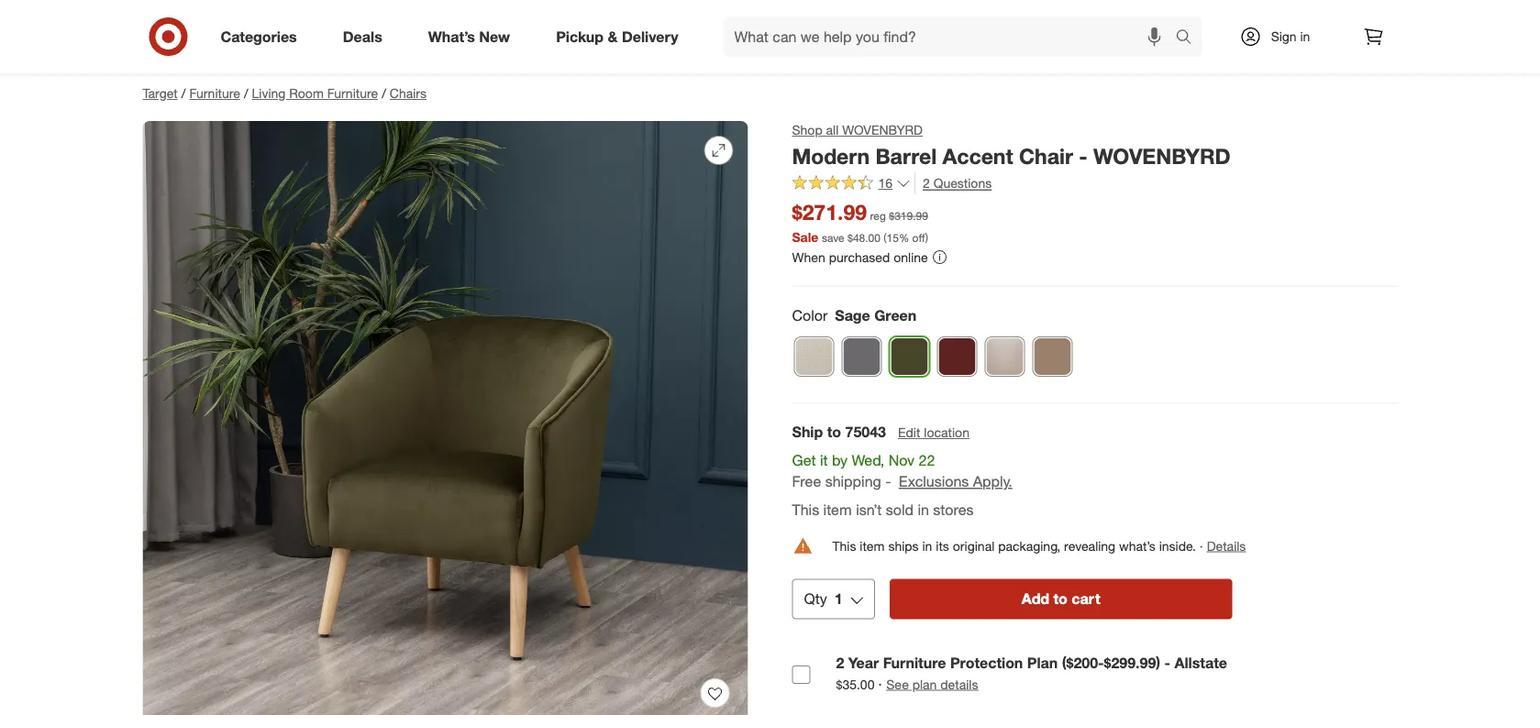 Task type: vqa. For each thing, say whether or not it's contained in the screenshot.
- associated with Accent
yes



Task type: describe. For each thing, give the bounding box(es) containing it.
1 vertical spatial wovenbyrd
[[1094, 143, 1231, 169]]

pickup
[[556, 28, 604, 45]]

it
[[820, 452, 828, 470]]

edit
[[898, 425, 921, 441]]

advertisement region
[[128, 22, 1412, 66]]

$271.99
[[792, 200, 867, 225]]

$299.99)
[[1104, 654, 1161, 672]]

48.00
[[853, 231, 881, 244]]

qty 1
[[804, 591, 843, 608]]

nov
[[889, 452, 915, 470]]

furniture link
[[189, 85, 240, 101]]

this for this item ships in its original packaging, revealing what's inside. · details
[[833, 538, 856, 554]]

sage green image
[[890, 338, 929, 376]]

exclusions
[[899, 473, 969, 491]]

what's new
[[428, 28, 510, 45]]

pickup & delivery link
[[541, 17, 701, 57]]

modern
[[792, 143, 870, 169]]

allstate
[[1175, 654, 1228, 672]]

isn't
[[856, 501, 882, 519]]

ships
[[889, 538, 919, 554]]

2 for questions
[[923, 175, 930, 192]]

plan
[[913, 677, 937, 693]]

add to cart button
[[890, 580, 1233, 620]]

1 horizontal spatial furniture
[[327, 85, 378, 101]]

shop all wovenbyrd modern barrel accent chair - wovenbyrd
[[792, 122, 1231, 169]]

cart
[[1072, 591, 1101, 608]]

get
[[792, 452, 816, 470]]

barrel
[[876, 143, 937, 169]]

22
[[919, 452, 935, 470]]

apply.
[[973, 473, 1013, 491]]

75043
[[845, 424, 886, 441]]

sign
[[1271, 28, 1297, 44]]

($200-
[[1062, 654, 1104, 672]]

%
[[899, 231, 909, 244]]

pickup & delivery
[[556, 28, 679, 45]]

chair
[[1019, 143, 1073, 169]]

sign in
[[1271, 28, 1310, 44]]

to for ship
[[827, 424, 841, 441]]

2 / from the left
[[244, 85, 248, 101]]

online
[[894, 249, 928, 265]]

living room furniture link
[[252, 85, 378, 101]]

$35.00
[[836, 677, 875, 693]]

living
[[252, 85, 286, 101]]

free
[[792, 473, 821, 491]]

reg
[[870, 209, 886, 223]]

cream image
[[795, 338, 834, 376]]

search
[[1167, 29, 1212, 47]]

qty
[[804, 591, 827, 608]]

details
[[1207, 538, 1246, 554]]

original
[[953, 538, 995, 554]]

- inside get it by wed, nov 22 free shipping - exclusions apply.
[[886, 473, 891, 491]]

ship to 75043
[[792, 424, 886, 441]]

plan
[[1027, 654, 1058, 672]]

deals
[[343, 28, 382, 45]]

what's
[[428, 28, 475, 45]]

inside.
[[1159, 538, 1196, 554]]

chairs link
[[390, 85, 427, 101]]

categories link
[[205, 17, 320, 57]]

to for add
[[1054, 591, 1068, 608]]

details
[[941, 677, 978, 693]]

accent
[[943, 143, 1013, 169]]

)
[[926, 231, 929, 244]]

item for ships
[[860, 538, 885, 554]]

when
[[792, 249, 826, 265]]

sale
[[792, 229, 819, 245]]

this for this item isn't sold in stores
[[792, 501, 819, 519]]

$
[[848, 231, 853, 244]]

1
[[835, 591, 843, 608]]

· for $299.99)
[[878, 675, 882, 693]]

green
[[875, 306, 917, 324]]

by
[[832, 452, 848, 470]]

0 horizontal spatial wovenbyrd
[[842, 122, 923, 138]]

light brown velvet image
[[1034, 338, 1072, 376]]

questions
[[934, 175, 992, 192]]

this item ships in its original packaging, revealing what's inside. · details
[[833, 538, 1246, 554]]

its
[[936, 538, 949, 554]]

stores
[[933, 501, 974, 519]]

$271.99 reg $319.99 sale save $ 48.00 ( 15 % off )
[[792, 200, 929, 245]]

get it by wed, nov 22 free shipping - exclusions apply.
[[792, 452, 1013, 491]]



Task type: locate. For each thing, give the bounding box(es) containing it.
2
[[923, 175, 930, 192], [836, 654, 844, 672]]

2 for year
[[836, 654, 844, 672]]

· inside 2 year furniture protection plan ($200-$299.99) - allstate $35.00 · see plan details
[[878, 675, 882, 693]]

see
[[886, 677, 909, 693]]

-
[[1079, 143, 1088, 169], [886, 473, 891, 491], [1165, 654, 1171, 672]]

· for packaging,
[[1200, 538, 1203, 554]]

0 horizontal spatial /
[[181, 85, 186, 101]]

1 vertical spatial this
[[833, 538, 856, 554]]

furniture for target
[[189, 85, 240, 101]]

exclusions apply. link
[[899, 473, 1013, 491]]

1 horizontal spatial to
[[1054, 591, 1068, 608]]

1 horizontal spatial wovenbyrd
[[1094, 143, 1231, 169]]

sage
[[835, 306, 870, 324]]

what's
[[1119, 538, 1156, 554]]

0 vertical spatial in
[[1300, 28, 1310, 44]]

2 left year
[[836, 654, 844, 672]]

furniture left 'living' in the left of the page
[[189, 85, 240, 101]]

1 vertical spatial 2
[[836, 654, 844, 672]]

2 questions
[[923, 175, 992, 192]]

protection
[[950, 654, 1023, 672]]

in left its
[[923, 538, 933, 554]]

- left "allstate"
[[1165, 654, 1171, 672]]

to
[[827, 424, 841, 441], [1054, 591, 1068, 608]]

add
[[1022, 591, 1050, 608]]

0 vertical spatial 2
[[923, 175, 930, 192]]

0 vertical spatial -
[[1079, 143, 1088, 169]]

heathered gray image
[[843, 338, 881, 376]]

in right sold
[[918, 501, 929, 519]]

item
[[824, 501, 852, 519], [860, 538, 885, 554]]

1 horizontal spatial /
[[244, 85, 248, 101]]

/ left chairs
[[382, 85, 386, 101]]

- inside 2 year furniture protection plan ($200-$299.99) - allstate $35.00 · see plan details
[[1165, 654, 1171, 672]]

see plan details button
[[886, 676, 978, 694]]

0 vertical spatial this
[[792, 501, 819, 519]]

furniture inside 2 year furniture protection plan ($200-$299.99) - allstate $35.00 · see plan details
[[883, 654, 946, 672]]

1 vertical spatial item
[[860, 538, 885, 554]]

year
[[849, 654, 879, 672]]

wovenbyrd
[[842, 122, 923, 138], [1094, 143, 1231, 169]]

search button
[[1167, 17, 1212, 61]]

off
[[913, 231, 926, 244]]

item left isn't
[[824, 501, 852, 519]]

16
[[878, 175, 893, 191]]

/
[[181, 85, 186, 101], [244, 85, 248, 101], [382, 85, 386, 101]]

0 vertical spatial ·
[[1200, 538, 1203, 554]]

None checkbox
[[792, 666, 811, 685]]

2 horizontal spatial furniture
[[883, 654, 946, 672]]

save
[[822, 231, 845, 244]]

/ right "target"
[[181, 85, 186, 101]]

1 horizontal spatial item
[[860, 538, 885, 554]]

2 horizontal spatial -
[[1165, 654, 1171, 672]]

- down nov
[[886, 473, 891, 491]]

edit location
[[898, 425, 970, 441]]

- right chair
[[1079, 143, 1088, 169]]

2 year furniture protection plan ($200-$299.99) - allstate $35.00 · see plan details
[[836, 654, 1228, 693]]

2 down barrel
[[923, 175, 930, 192]]

1 vertical spatial in
[[918, 501, 929, 519]]

target link
[[143, 85, 178, 101]]

15
[[887, 231, 899, 244]]

0 horizontal spatial furniture
[[189, 85, 240, 101]]

2 vertical spatial -
[[1165, 654, 1171, 672]]

delivery
[[622, 28, 679, 45]]

0 vertical spatial wovenbyrd
[[842, 122, 923, 138]]

to right ship
[[827, 424, 841, 441]]

1 horizontal spatial this
[[833, 538, 856, 554]]

to inside button
[[1054, 591, 1068, 608]]

this down the free
[[792, 501, 819, 519]]

furniture for 2
[[883, 654, 946, 672]]

3 / from the left
[[382, 85, 386, 101]]

&
[[608, 28, 618, 45]]

this
[[792, 501, 819, 519], [833, 538, 856, 554]]

in
[[1300, 28, 1310, 44], [918, 501, 929, 519], [923, 538, 933, 554]]

modern barrel accent chair - wovenbyrd, 1 of 16 image
[[143, 121, 748, 716]]

location
[[924, 425, 970, 441]]

details link
[[1207, 538, 1246, 554]]

categories
[[221, 28, 297, 45]]

deals link
[[327, 17, 405, 57]]

1 vertical spatial ·
[[878, 675, 882, 693]]

1 horizontal spatial 2
[[923, 175, 930, 192]]

this down isn't
[[833, 538, 856, 554]]

2 inside 2 year furniture protection plan ($200-$299.99) - allstate $35.00 · see plan details
[[836, 654, 844, 672]]

chairs
[[390, 85, 427, 101]]

0 horizontal spatial ·
[[878, 675, 882, 693]]

/ left 'living' in the left of the page
[[244, 85, 248, 101]]

2 horizontal spatial /
[[382, 85, 386, 101]]

color sage green
[[792, 306, 917, 324]]

1 horizontal spatial ·
[[1200, 538, 1203, 554]]

shipping
[[825, 473, 881, 491]]

in right sign
[[1300, 28, 1310, 44]]

$319.99
[[889, 209, 928, 223]]

- inside the shop all wovenbyrd modern barrel accent chair - wovenbyrd
[[1079, 143, 1088, 169]]

add to cart
[[1022, 591, 1101, 608]]

color
[[792, 306, 828, 324]]

· right inside.
[[1200, 538, 1203, 554]]

1 vertical spatial to
[[1054, 591, 1068, 608]]

0 horizontal spatial this
[[792, 501, 819, 519]]

purchased
[[829, 249, 890, 265]]

furniture right room
[[327, 85, 378, 101]]

ship
[[792, 424, 823, 441]]

0 horizontal spatial to
[[827, 424, 841, 441]]

target
[[143, 85, 178, 101]]

wed,
[[852, 452, 885, 470]]

what's new link
[[413, 17, 533, 57]]

0 horizontal spatial item
[[824, 501, 852, 519]]

2 questions link
[[915, 173, 992, 194]]

new
[[479, 28, 510, 45]]

cream faux shearling image
[[986, 338, 1024, 376]]

1 / from the left
[[181, 85, 186, 101]]

- for accent
[[1079, 143, 1088, 169]]

packaging,
[[998, 538, 1061, 554]]

sold
[[886, 501, 914, 519]]

sienna red image
[[938, 338, 977, 376]]

16 link
[[792, 173, 911, 196]]

target / furniture / living room furniture / chairs
[[143, 85, 427, 101]]

furniture up plan
[[883, 654, 946, 672]]

0 horizontal spatial 2
[[836, 654, 844, 672]]

shop
[[792, 122, 823, 138]]

- for ($200-
[[1165, 654, 1171, 672]]

in inside sign in link
[[1300, 28, 1310, 44]]

What can we help you find? suggestions appear below search field
[[723, 17, 1180, 57]]

all
[[826, 122, 839, 138]]

2 vertical spatial in
[[923, 538, 933, 554]]

1 vertical spatial -
[[886, 473, 891, 491]]

(
[[884, 231, 887, 244]]

room
[[289, 85, 324, 101]]

1 horizontal spatial -
[[1079, 143, 1088, 169]]

item left ships
[[860, 538, 885, 554]]

this item isn't sold in stores
[[792, 501, 974, 519]]

0 vertical spatial to
[[827, 424, 841, 441]]

· left see
[[878, 675, 882, 693]]

revealing
[[1064, 538, 1116, 554]]

item for isn't
[[824, 501, 852, 519]]

to right add
[[1054, 591, 1068, 608]]

when purchased online
[[792, 249, 928, 265]]

0 vertical spatial item
[[824, 501, 852, 519]]

sign in link
[[1224, 17, 1339, 57]]

0 horizontal spatial -
[[886, 473, 891, 491]]



